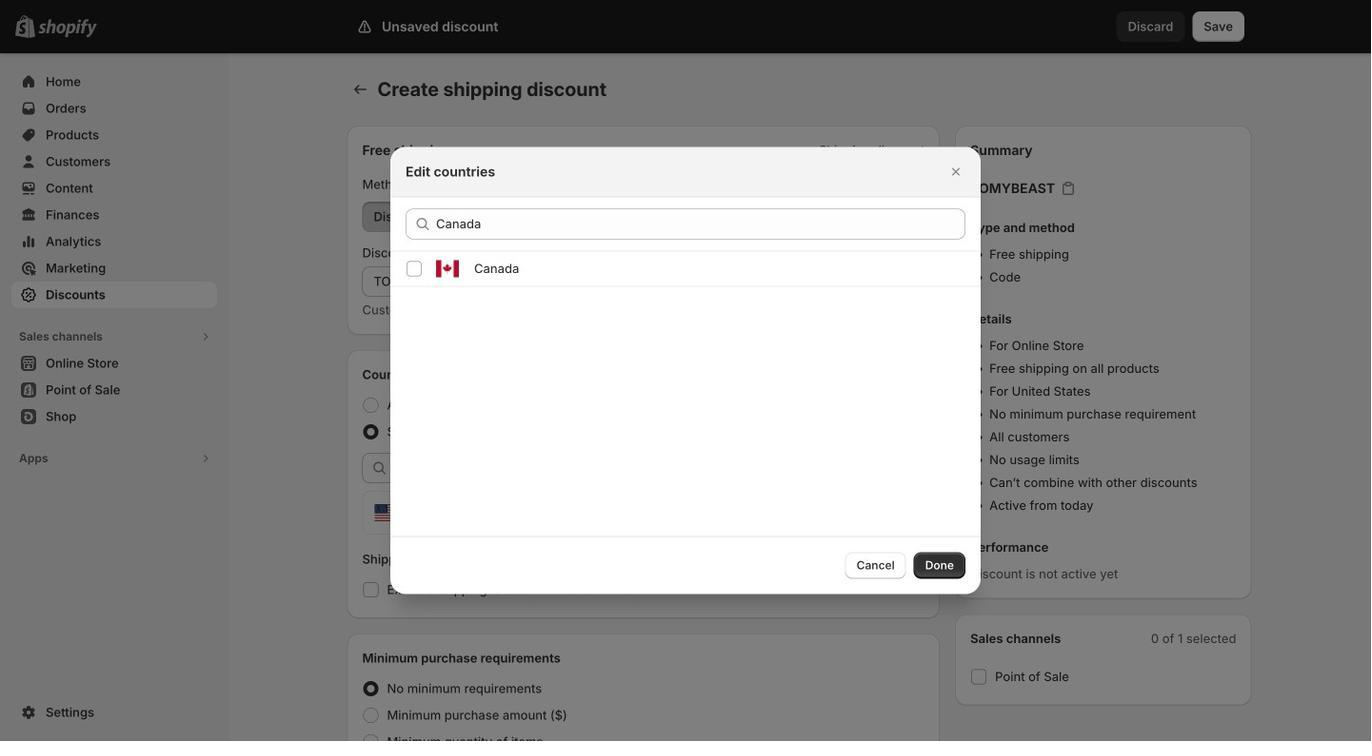 Task type: locate. For each thing, give the bounding box(es) containing it.
shopify image
[[38, 19, 97, 38]]

dialog
[[0, 147, 1371, 595]]



Task type: describe. For each thing, give the bounding box(es) containing it.
Search countries text field
[[436, 209, 966, 240]]



Task type: vqa. For each thing, say whether or not it's contained in the screenshot.
alert
no



